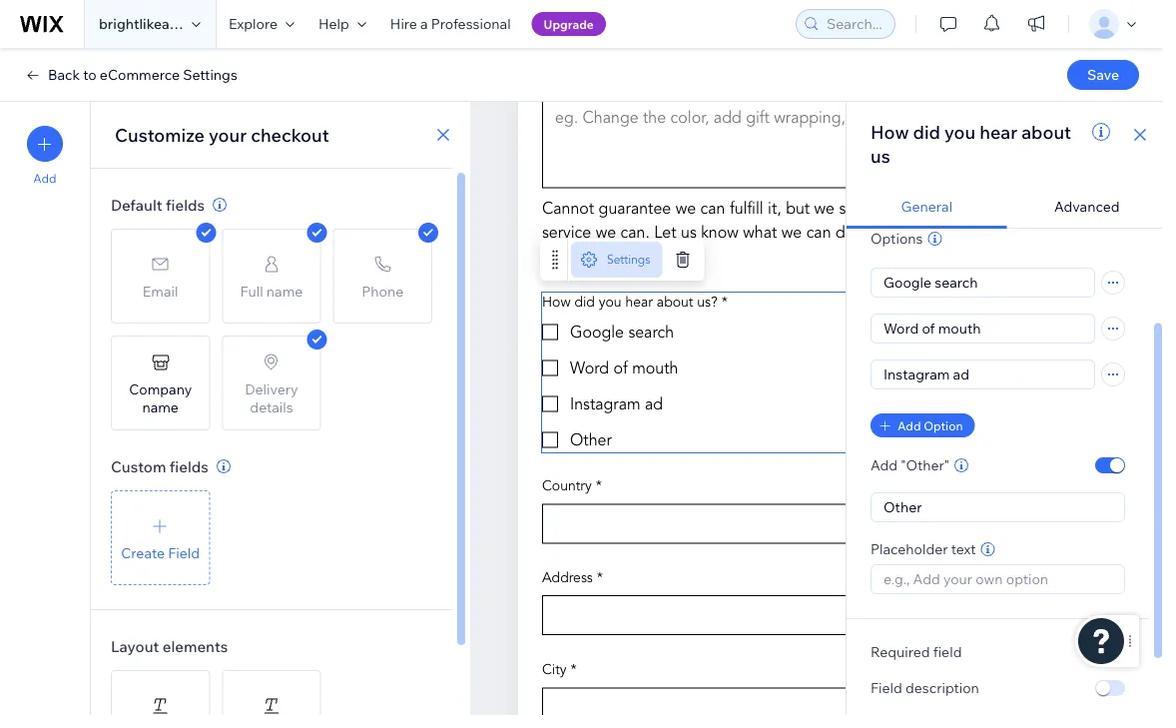Task type: locate. For each thing, give the bounding box(es) containing it.
company
[[129, 380, 192, 398]]

create field button
[[111, 490, 210, 585]]

0 vertical spatial field
[[168, 544, 200, 561]]

0 vertical spatial add
[[33, 171, 57, 186]]

elements
[[163, 637, 228, 656]]

field inside button
[[168, 544, 200, 561]]

1 vertical spatial fields
[[170, 457, 209, 476]]

options
[[871, 230, 923, 247]]

required
[[871, 643, 931, 661]]

back
[[48, 66, 80, 83]]

1 vertical spatial options text field
[[872, 315, 1095, 343]]

fields right the custom
[[170, 457, 209, 476]]

customize
[[115, 123, 205, 146]]

explore
[[229, 15, 278, 32]]

text
[[952, 540, 977, 558]]

default fields
[[111, 195, 205, 214]]

custom
[[111, 457, 166, 476]]

description
[[906, 679, 980, 697]]

tab list containing general
[[847, 186, 1164, 229]]

option
[[924, 418, 963, 433]]

hear
[[980, 120, 1018, 143]]

help
[[319, 15, 349, 32]]

add button
[[27, 126, 63, 186]]

fields for default fields
[[166, 195, 205, 214]]

fields for custom fields
[[170, 457, 209, 476]]

0 horizontal spatial settings
[[183, 66, 238, 83]]

upgrade
[[544, 16, 594, 31]]

placeholder text
[[871, 540, 977, 558]]

1 horizontal spatial settings
[[607, 253, 651, 267]]

about
[[1022, 120, 1072, 143]]

1 vertical spatial add
[[898, 418, 921, 433]]

fields right 'default'
[[166, 195, 205, 214]]

a
[[421, 15, 428, 32]]

0 vertical spatial settings
[[183, 66, 238, 83]]

add
[[33, 171, 57, 186], [898, 418, 921, 433], [871, 456, 898, 474]]

create field
[[121, 544, 200, 561]]

layout
[[111, 637, 159, 656]]

field right create
[[168, 544, 200, 561]]

us
[[871, 144, 891, 167]]

default
[[111, 195, 163, 214]]

0 vertical spatial options text field
[[872, 269, 1095, 297]]

1 vertical spatial settings
[[607, 253, 651, 267]]

Other field
[[878, 493, 1119, 521]]

professional
[[431, 15, 511, 32]]

2 vertical spatial add
[[871, 456, 898, 474]]

field description
[[871, 679, 980, 697]]

layout elements
[[111, 637, 228, 656]]

settings
[[183, 66, 238, 83], [607, 253, 651, 267]]

you
[[945, 120, 976, 143]]

field down required
[[871, 679, 903, 697]]

0 horizontal spatial field
[[168, 544, 200, 561]]

back to ecommerce settings button
[[24, 66, 238, 84]]

company name
[[129, 380, 192, 416]]

save
[[1088, 66, 1120, 83]]

2 vertical spatial options text field
[[872, 361, 1095, 389]]

0 vertical spatial fields
[[166, 195, 205, 214]]

1 vertical spatial field
[[871, 679, 903, 697]]

3 options text field from the top
[[872, 361, 1095, 389]]

how
[[871, 120, 910, 143]]

Options text field
[[872, 269, 1095, 297], [872, 315, 1095, 343], [872, 361, 1095, 389]]

fields
[[166, 195, 205, 214], [170, 457, 209, 476]]

field
[[934, 643, 962, 661]]

field
[[168, 544, 200, 561], [871, 679, 903, 697]]

tab list
[[847, 186, 1164, 229]]



Task type: describe. For each thing, give the bounding box(es) containing it.
placeholder
[[871, 540, 949, 558]]

"other"
[[901, 456, 950, 474]]

advanced
[[1055, 198, 1120, 215]]

save button
[[1068, 60, 1140, 90]]

create
[[121, 544, 165, 561]]

add option
[[898, 418, 963, 433]]

how did you hear about us
[[871, 120, 1072, 167]]

2 options text field from the top
[[872, 315, 1095, 343]]

settings button
[[571, 242, 663, 278]]

did
[[914, 120, 941, 143]]

Search... field
[[821, 10, 889, 38]]

advanced button
[[1007, 186, 1164, 229]]

upgrade button
[[532, 12, 606, 36]]

custom fields
[[111, 457, 209, 476]]

add option button
[[871, 414, 975, 438]]

Placeholder text field
[[878, 565, 1119, 593]]

hire a professional link
[[378, 0, 523, 48]]

back to ecommerce settings
[[48, 66, 238, 83]]

add for add "other"
[[871, 456, 898, 474]]

brightlikeadiamond
[[99, 15, 228, 32]]

add for add option
[[898, 418, 921, 433]]

help button
[[307, 0, 378, 48]]

1 horizontal spatial field
[[871, 679, 903, 697]]

your
[[209, 123, 247, 146]]

ecommerce
[[100, 66, 180, 83]]

name
[[142, 398, 179, 416]]

hire
[[390, 15, 417, 32]]

checkout
[[251, 123, 329, 146]]

hire a professional
[[390, 15, 511, 32]]

general button
[[847, 186, 1007, 229]]

general
[[901, 198, 953, 215]]

add "other"
[[871, 456, 950, 474]]

required field
[[871, 643, 962, 661]]

add for add
[[33, 171, 57, 186]]

1 options text field from the top
[[872, 269, 1095, 297]]

to
[[83, 66, 97, 83]]

customize your checkout
[[115, 123, 329, 146]]



Task type: vqa. For each thing, say whether or not it's contained in the screenshot.
the Add for Add
yes



